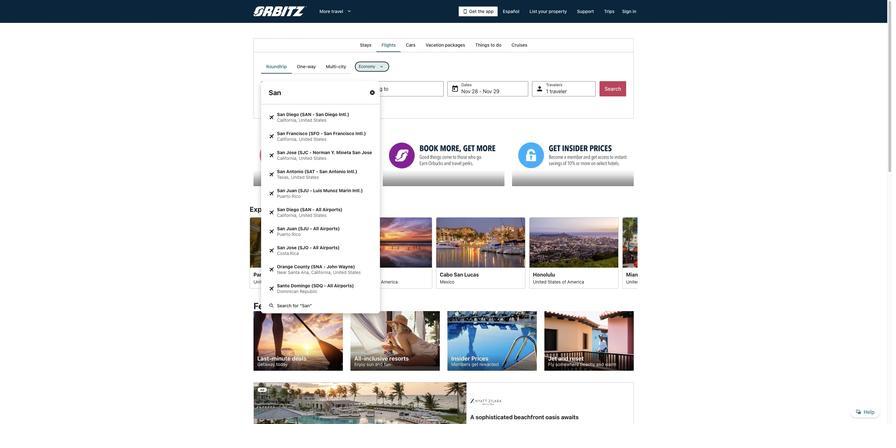 Task type: describe. For each thing, give the bounding box(es) containing it.
united inside san francisco (sfo - san francisco intl.) california, united states
[[299, 136, 313, 142]]

airports) for santo domingo (sdq - all airports)
[[334, 283, 354, 288]]

all for (sju
[[313, 226, 319, 231]]

do
[[496, 42, 502, 48]]

stays link
[[355, 38, 377, 52]]

diego for san diego (san - all airports) california, united states
[[287, 207, 299, 212]]

paradise
[[254, 272, 275, 277]]

- for san francisco (sfo - san francisco intl.) california, united states
[[321, 131, 323, 136]]

miami
[[627, 272, 641, 277]]

fun
[[384, 362, 391, 367]]

intl.) inside san juan (sju - luis munoz marin intl.) puerto rico
[[353, 188, 363, 193]]

lucas
[[465, 272, 479, 277]]

place
[[283, 103, 294, 108]]

2 nov from the left
[[483, 88, 492, 94]]

explore stays in trending destinations
[[250, 205, 372, 213]]

2 horizontal spatial and
[[597, 362, 604, 367]]

cabo san lucas mexico
[[440, 272, 479, 284]]

states inside san diego (san - all airports) california, united states
[[314, 212, 327, 218]]

- inside button
[[480, 88, 482, 94]]

search for search for "san"
[[277, 303, 292, 308]]

california, inside san francisco (sfo - san francisco intl.) california, united states
[[277, 136, 298, 142]]

a for car
[[330, 103, 332, 108]]

airports) for san diego (san - all airports)
[[323, 207, 343, 212]]

show previous card image
[[246, 249, 254, 257]]

small image for orange county (sna - john wayne)
[[269, 267, 275, 272]]

states inside orange county (sna - john wayne) near santa ana, california, united states
[[348, 270, 361, 275]]

airports) for san juan (sju - all airports)
[[320, 226, 340, 231]]

traveler
[[550, 88, 567, 94]]

inclusive
[[364, 355, 388, 362]]

pismo beach featuring a sunset, views and tropical scenes image
[[343, 217, 433, 267]]

one-way
[[297, 64, 316, 69]]

packages
[[445, 42, 465, 48]]

sign in
[[623, 9, 637, 14]]

insider prices members get rewarded
[[452, 355, 499, 367]]

near
[[277, 270, 287, 275]]

norman
[[313, 150, 330, 155]]

small image for san jose (sjo - all airports)
[[269, 248, 275, 253]]

ana,
[[301, 270, 310, 275]]

states inside san francisco (sfo - san francisco intl.) california, united states
[[314, 136, 327, 142]]

sign
[[623, 9, 632, 14]]

puerto inside san juan (sju - luis munoz marin intl.) puerto rico
[[277, 193, 291, 199]]

fly
[[549, 362, 555, 367]]

featured
[[254, 301, 291, 311]]

small image for san diego (san - san diego intl.)
[[269, 114, 275, 120]]

puerto inside san juan (sju - all airports) puerto rico
[[277, 232, 291, 237]]

united inside san antonio (sat - san antonio intl.) texas, united states
[[291, 174, 305, 180]]

tab list containing roundtrip
[[261, 60, 351, 74]]

show next card image
[[634, 249, 642, 257]]

honolulu
[[533, 272, 555, 277]]

deals
[[292, 355, 307, 362]]

jose for san jose (sjc - norman y. mineta san jose intl.) california, united states
[[287, 150, 297, 155]]

diego down add a car
[[325, 112, 338, 117]]

trips link
[[600, 6, 620, 17]]

united inside orange county (sna - john wayne) near santa ana, california, united states
[[333, 270, 347, 275]]

county
[[294, 264, 310, 269]]

get
[[470, 9, 477, 14]]

san inside cabo san lucas mexico
[[454, 272, 463, 277]]

2 francisco from the left
[[333, 131, 355, 136]]

america inside 'miami beach united states of america'
[[661, 279, 678, 284]]

trips
[[605, 9, 615, 14]]

diego for san diego (san - san diego intl.) california, united states
[[287, 112, 299, 117]]

united inside the san jose (sjc - norman y. mineta san jose intl.) california, united states
[[299, 155, 313, 161]]

- for san juan (sju - luis munoz marin intl.) puerto rico
[[310, 188, 312, 193]]

mexico
[[440, 279, 455, 284]]

economy
[[359, 64, 375, 69]]

the
[[478, 9, 485, 14]]

juan for san juan (sju - luis munoz marin intl.) puerto rico
[[287, 188, 297, 193]]

america inside pismo beach united states of america
[[381, 279, 398, 284]]

all-
[[355, 355, 364, 362]]

prices
[[472, 355, 489, 362]]

offers
[[293, 301, 317, 311]]

jet
[[549, 355, 557, 362]]

paradise united states of america
[[254, 272, 305, 284]]

honolulu united states of america
[[533, 272, 585, 284]]

español
[[503, 9, 520, 14]]

all-inclusive resorts enjoy sun and fun
[[355, 355, 409, 367]]

list your property link
[[525, 6, 572, 17]]

of inside "paradise united states of america"
[[283, 279, 287, 284]]

of inside 'miami beach united states of america'
[[656, 279, 660, 284]]

beach for pismo beach
[[363, 272, 379, 277]]

states inside honolulu united states of america
[[548, 279, 561, 284]]

united inside "paradise united states of america"
[[254, 279, 267, 284]]

1 antonio from the left
[[287, 169, 304, 174]]

costa
[[277, 251, 289, 256]]

(sju for all
[[298, 226, 309, 231]]

stays
[[360, 42, 372, 48]]

intl.) inside the san jose (sjc - norman y. mineta san jose intl.) california, united states
[[373, 150, 384, 155]]

(sfo
[[309, 131, 320, 136]]

things to do
[[476, 42, 502, 48]]

small image for san juan (sju - luis munoz marin intl.)
[[269, 191, 275, 196]]

santa
[[288, 270, 300, 275]]

destinations
[[331, 205, 372, 213]]

(sna
[[311, 264, 323, 269]]

get
[[472, 362, 479, 367]]

(sjo
[[298, 245, 309, 250]]

way
[[308, 64, 316, 69]]

1 traveler button
[[532, 81, 596, 96]]

all for (sdq
[[327, 283, 333, 288]]

rica
[[290, 251, 299, 256]]

dominican
[[277, 289, 299, 294]]

1 nov from the left
[[462, 88, 471, 94]]

- for san diego (san - all airports) california, united states
[[313, 207, 315, 212]]

resorts
[[390, 355, 409, 362]]

cars link
[[401, 38, 421, 52]]

pismo
[[347, 272, 362, 277]]

add a car
[[321, 103, 340, 108]]

warm
[[606, 362, 617, 367]]

get the app link
[[459, 6, 498, 16]]

small image for san juan (sju - all airports)
[[269, 229, 275, 234]]

app
[[486, 9, 494, 14]]

sign in button
[[620, 6, 639, 17]]

california, inside orange county (sna - john wayne) near santa ana, california, united states
[[311, 270, 332, 275]]

somewhere
[[556, 362, 579, 367]]

states inside san antonio (sat - san antonio intl.) texas, united states
[[306, 174, 319, 180]]

all for (san
[[316, 207, 322, 212]]

san inside san jose (sjo - all airports) costa rica
[[277, 245, 285, 250]]

last-minute deals getaway today
[[258, 355, 307, 367]]

marina cabo san lucas which includes a marina, a coastal town and night scenes image
[[436, 217, 526, 267]]

san jose (sjc - norman y. mineta san jose intl.) california, united states
[[277, 150, 384, 161]]

states inside pismo beach united states of america
[[362, 279, 375, 284]]

pismo beach united states of america
[[347, 272, 398, 284]]

"san"
[[300, 303, 312, 308]]

1 horizontal spatial and
[[559, 355, 569, 362]]

miami beach featuring a city and street scenes image
[[623, 217, 712, 267]]

orbitz logo image
[[254, 6, 307, 16]]

small image for san jose (sjc - norman y. mineta san jose intl.)
[[269, 153, 275, 158]]

1 francisco from the left
[[287, 131, 308, 136]]

things to do link
[[471, 38, 507, 52]]

united inside 'miami beach united states of america'
[[627, 279, 640, 284]]

- for san antonio (sat - san antonio intl.) texas, united states
[[316, 169, 318, 174]]

more travel
[[320, 9, 343, 14]]

getaway
[[258, 362, 275, 367]]

san diego (san - san diego intl.) california, united states
[[277, 112, 349, 123]]



Task type: locate. For each thing, give the bounding box(es) containing it.
1 vertical spatial (san
[[300, 207, 312, 212]]

makiki - lower punchbowl - tantalus showing landscape views, a sunset and a city image
[[530, 217, 619, 267]]

add left place
[[270, 103, 278, 108]]

california, inside san diego (san - all airports) california, united states
[[277, 212, 298, 218]]

san jose (sjo - all airports) costa rica
[[277, 245, 340, 256]]

1 vertical spatial to
[[295, 103, 299, 108]]

sun
[[367, 362, 374, 367]]

2 a from the left
[[330, 103, 332, 108]]

all down san diego (san - all airports) california, united states
[[313, 226, 319, 231]]

states down pismo
[[362, 279, 375, 284]]

reset
[[570, 355, 584, 362]]

diego left trending
[[287, 207, 299, 212]]

1 horizontal spatial add
[[321, 103, 329, 108]]

2 puerto from the top
[[277, 232, 291, 237]]

1 vertical spatial search
[[277, 303, 292, 308]]

(san for united
[[300, 112, 312, 117]]

0 horizontal spatial nov
[[462, 88, 471, 94]]

vacation packages link
[[421, 38, 471, 52]]

airports)
[[323, 207, 343, 212], [320, 226, 340, 231], [320, 245, 340, 250], [334, 283, 354, 288]]

- for san jose (sjo - all airports) costa rica
[[310, 245, 312, 250]]

intl.) for san antonio (sat - san antonio intl.) texas, united states
[[347, 169, 358, 174]]

beach right miami
[[643, 272, 658, 277]]

- right (sjc
[[310, 150, 312, 155]]

beachy
[[581, 362, 596, 367]]

airports) inside san juan (sju - all airports) puerto rico
[[320, 226, 340, 231]]

add left the car
[[321, 103, 329, 108]]

clear leaving from image
[[370, 90, 376, 95]]

america
[[288, 279, 305, 284], [381, 279, 398, 284], [568, 279, 585, 284], [661, 279, 678, 284]]

united inside honolulu united states of america
[[533, 279, 547, 284]]

jet and reset fly somewhere beachy and warm
[[549, 355, 617, 367]]

san inside san juan (sju - luis munoz marin intl.) puerto rico
[[277, 188, 285, 193]]

last-
[[258, 355, 272, 362]]

united inside san diego (san - san diego intl.) california, united states
[[299, 117, 313, 123]]

0 horizontal spatial in
[[295, 205, 301, 213]]

car
[[334, 103, 340, 108]]

united inside pismo beach united states of america
[[347, 279, 360, 284]]

(san down stay
[[300, 112, 312, 117]]

6 small image from the top
[[269, 303, 275, 309]]

2 beach from the left
[[643, 272, 658, 277]]

2 of from the left
[[376, 279, 380, 284]]

beach inside pismo beach united states of america
[[363, 272, 379, 277]]

0 horizontal spatial to
[[295, 103, 299, 108]]

- inside san diego (san - all airports) california, united states
[[313, 207, 315, 212]]

your
[[539, 9, 548, 14]]

featured offers
[[254, 301, 317, 311]]

puerto
[[277, 193, 291, 199], [277, 232, 291, 237]]

las vegas featuring interior views image
[[250, 217, 339, 267]]

(sju inside san juan (sju - luis munoz marin intl.) puerto rico
[[298, 188, 309, 193]]

search for "san"
[[277, 303, 312, 308]]

4 of from the left
[[656, 279, 660, 284]]

stay
[[300, 103, 309, 108]]

united up san juan (sju - all airports) puerto rico
[[299, 212, 313, 218]]

intl.) for san diego (san - san diego intl.) california, united states
[[339, 112, 349, 117]]

united down stay
[[299, 117, 313, 123]]

4 small image from the top
[[269, 191, 275, 196]]

a left place
[[279, 103, 281, 108]]

all inside santo domingo (sdq - all airports) dominican republic
[[327, 283, 333, 288]]

small image
[[269, 134, 275, 139], [269, 210, 275, 215], [269, 229, 275, 234], [269, 248, 275, 253], [269, 267, 275, 272]]

0 horizontal spatial a
[[279, 103, 281, 108]]

Leaving from text field
[[261, 81, 380, 104]]

1 add from the left
[[270, 103, 278, 108]]

states inside "paradise united states of america"
[[268, 279, 281, 284]]

united down paradise
[[254, 279, 267, 284]]

john
[[327, 264, 338, 269]]

3 small image from the top
[[269, 229, 275, 234]]

wayne)
[[339, 264, 355, 269]]

insider
[[452, 355, 470, 362]]

intl.) inside san diego (san - san diego intl.) california, united states
[[339, 112, 349, 117]]

states up (sfo
[[314, 117, 327, 123]]

roundtrip
[[266, 64, 287, 69]]

in inside dropdown button
[[633, 9, 637, 14]]

2 juan from the top
[[287, 226, 297, 231]]

states down 'honolulu'
[[548, 279, 561, 284]]

list
[[530, 9, 538, 14]]

2 small image from the top
[[269, 210, 275, 215]]

list your property
[[530, 9, 567, 14]]

1 horizontal spatial antonio
[[329, 169, 346, 174]]

cruises link
[[507, 38, 533, 52]]

0 horizontal spatial and
[[375, 362, 383, 367]]

0 vertical spatial search
[[605, 86, 622, 92]]

airports) for san jose (sjo - all airports)
[[320, 245, 340, 250]]

san inside san juan (sju - all airports) puerto rico
[[277, 226, 285, 231]]

states inside the san jose (sjc - norman y. mineta san jose intl.) california, united states
[[314, 155, 327, 161]]

members
[[452, 362, 471, 367]]

airports) down the munoz
[[323, 207, 343, 212]]

0 vertical spatial puerto
[[277, 193, 291, 199]]

3 small image from the top
[[269, 172, 275, 177]]

0 vertical spatial (sju
[[298, 188, 309, 193]]

diego down add a place to stay
[[287, 112, 299, 117]]

jose inside san jose (sjo - all airports) costa rica
[[287, 245, 297, 250]]

and right jet on the bottom of the page
[[559, 355, 569, 362]]

intl.) for san francisco (sfo - san francisco intl.) california, united states
[[356, 131, 366, 136]]

airports) inside santo domingo (sdq - all airports) dominican republic
[[334, 283, 354, 288]]

(san inside san diego (san - san diego intl.) california, united states
[[300, 112, 312, 117]]

in right 'stays'
[[295, 205, 301, 213]]

1 small image from the top
[[269, 134, 275, 139]]

1 vertical spatial (sju
[[298, 226, 309, 231]]

- right (sjo
[[310, 245, 312, 250]]

vacation packages
[[426, 42, 465, 48]]

domingo
[[291, 283, 311, 288]]

1 horizontal spatial search
[[605, 86, 622, 92]]

property
[[549, 9, 567, 14]]

2 antonio from the left
[[329, 169, 346, 174]]

travel
[[332, 9, 343, 14]]

- down san juan (sju - luis munoz marin intl.) puerto rico
[[313, 207, 315, 212]]

and left fun
[[375, 362, 383, 367]]

1 america from the left
[[288, 279, 305, 284]]

more travel button
[[315, 6, 357, 17]]

search button
[[600, 81, 627, 96]]

1 of from the left
[[283, 279, 287, 284]]

all right (sdq at the left bottom of page
[[327, 283, 333, 288]]

diego
[[287, 112, 299, 117], [325, 112, 338, 117], [287, 207, 299, 212]]

search inside button
[[605, 86, 622, 92]]

marin
[[339, 188, 352, 193]]

airports) down trending
[[320, 226, 340, 231]]

all inside san diego (san - all airports) california, united states
[[316, 207, 322, 212]]

opens in a new window image
[[253, 134, 259, 140], [383, 134, 389, 140]]

(sju left luis
[[298, 188, 309, 193]]

to left stay
[[295, 103, 299, 108]]

small image
[[269, 114, 275, 120], [269, 153, 275, 158], [269, 172, 275, 177], [269, 191, 275, 196], [269, 286, 275, 291], [269, 303, 275, 309]]

- left luis
[[310, 188, 312, 193]]

(san for states
[[300, 207, 312, 212]]

airports) inside san diego (san - all airports) california, united states
[[323, 207, 343, 212]]

rico inside san juan (sju - luis munoz marin intl.) puerto rico
[[292, 193, 301, 199]]

small image for santo domingo (sdq - all airports)
[[269, 286, 275, 291]]

(san inside san diego (san - all airports) california, united states
[[300, 207, 312, 212]]

- inside san antonio (sat - san antonio intl.) texas, united states
[[316, 169, 318, 174]]

antonio up texas, at the left top of the page
[[287, 169, 304, 174]]

san francisco (sfo - san francisco intl.) california, united states
[[277, 131, 366, 142]]

- for san juan (sju - all airports) puerto rico
[[310, 226, 312, 231]]

2 small image from the top
[[269, 153, 275, 158]]

1 rico from the top
[[292, 193, 301, 199]]

cabo
[[440, 272, 453, 277]]

airports) up john
[[320, 245, 340, 250]]

united down wayne)
[[333, 270, 347, 275]]

juan for san juan (sju - all airports) puerto rico
[[287, 226, 297, 231]]

san juan (sju - all airports) puerto rico
[[277, 226, 340, 237]]

santo domingo (sdq - all airports) dominican republic
[[277, 283, 354, 294]]

intl.) inside san antonio (sat - san antonio intl.) texas, united states
[[347, 169, 358, 174]]

explore
[[250, 205, 274, 213]]

united down miami
[[627, 279, 640, 284]]

texas,
[[277, 174, 290, 180]]

in right sign
[[633, 9, 637, 14]]

1
[[546, 88, 549, 94]]

san diego (san - all airports) california, united states
[[277, 207, 343, 218]]

1 horizontal spatial to
[[491, 42, 495, 48]]

vacation
[[426, 42, 444, 48]]

- inside san jose (sjo - all airports) costa rica
[[310, 245, 312, 250]]

0 vertical spatial rico
[[292, 193, 301, 199]]

add for add a car
[[321, 103, 329, 108]]

states down the "norman"
[[314, 155, 327, 161]]

1 vertical spatial juan
[[287, 226, 297, 231]]

(sju
[[298, 188, 309, 193], [298, 226, 309, 231]]

munoz
[[323, 188, 338, 193]]

small image left texas, at the left top of the page
[[269, 172, 275, 177]]

2 add from the left
[[321, 103, 329, 108]]

small image for san antonio (sat - san antonio intl.)
[[269, 172, 275, 177]]

of inside pismo beach united states of america
[[376, 279, 380, 284]]

all for (sjo
[[313, 245, 319, 250]]

español button
[[498, 6, 525, 17]]

1 horizontal spatial francisco
[[333, 131, 355, 136]]

- inside santo domingo (sdq - all airports) dominican republic
[[324, 283, 326, 288]]

california, inside san diego (san - san diego intl.) california, united states
[[277, 117, 298, 123]]

a for place
[[279, 103, 281, 108]]

2 (san from the top
[[300, 207, 312, 212]]

1 small image from the top
[[269, 114, 275, 120]]

- for orange county (sna - john wayne) near santa ana, california, united states
[[324, 264, 326, 269]]

- down san diego (san - all airports) california, united states
[[310, 226, 312, 231]]

multi-city
[[326, 64, 346, 69]]

cruises
[[512, 42, 528, 48]]

rico up (sjo
[[292, 232, 301, 237]]

(sju for luis
[[298, 188, 309, 193]]

united inside san diego (san - all airports) california, united states
[[299, 212, 313, 218]]

economy button
[[355, 62, 389, 72]]

juan inside san juan (sju - all airports) puerto rico
[[287, 226, 297, 231]]

beach right pismo
[[363, 272, 379, 277]]

nov 28 - nov 29 button
[[448, 81, 529, 96]]

add for add a place to stay
[[270, 103, 278, 108]]

0 horizontal spatial add
[[270, 103, 278, 108]]

states inside san diego (san - san diego intl.) california, united states
[[314, 117, 327, 123]]

- inside san juan (sju - all airports) puerto rico
[[310, 226, 312, 231]]

republic
[[300, 289, 318, 294]]

san inside san diego (san - all airports) california, united states
[[277, 207, 285, 212]]

united down 'honolulu'
[[533, 279, 547, 284]]

states
[[314, 117, 327, 123], [314, 136, 327, 142], [314, 155, 327, 161], [306, 174, 319, 180], [314, 212, 327, 218], [348, 270, 361, 275], [268, 279, 281, 284], [362, 279, 375, 284], [548, 279, 561, 284], [641, 279, 654, 284]]

- inside san diego (san - san diego intl.) california, united states
[[313, 112, 315, 117]]

juan
[[287, 188, 297, 193], [287, 226, 297, 231]]

for
[[293, 303, 299, 308]]

3 of from the left
[[562, 279, 567, 284]]

0 horizontal spatial antonio
[[287, 169, 304, 174]]

america inside honolulu united states of america
[[568, 279, 585, 284]]

rico inside san juan (sju - all airports) puerto rico
[[292, 232, 301, 237]]

small image up explore
[[269, 191, 275, 196]]

- right (sat
[[316, 169, 318, 174]]

(sju inside san juan (sju - all airports) puerto rico
[[298, 226, 309, 231]]

1 horizontal spatial nov
[[483, 88, 492, 94]]

nov left 29
[[483, 88, 492, 94]]

featured offers main content
[[0, 38, 888, 424]]

francisco left (sfo
[[287, 131, 308, 136]]

puerto up the costa
[[277, 232, 291, 237]]

jose for san jose (sjo - all airports) costa rica
[[287, 245, 297, 250]]

2 (sju from the top
[[298, 226, 309, 231]]

small image for san francisco (sfo - san francisco intl.)
[[269, 134, 275, 139]]

4 small image from the top
[[269, 248, 275, 253]]

nov
[[462, 88, 471, 94], [483, 88, 492, 94]]

states up san juan (sju - all airports) puerto rico
[[314, 212, 327, 218]]

- inside san juan (sju - luis munoz marin intl.) puerto rico
[[310, 188, 312, 193]]

beach inside 'miami beach united states of america'
[[643, 272, 658, 277]]

- left john
[[324, 264, 326, 269]]

francisco up "mineta"
[[333, 131, 355, 136]]

1 vertical spatial puerto
[[277, 232, 291, 237]]

0 horizontal spatial francisco
[[287, 131, 308, 136]]

small image down add a place to stay
[[269, 114, 275, 120]]

in inside featured offers main content
[[295, 205, 301, 213]]

small image left santo
[[269, 286, 275, 291]]

2 rico from the top
[[292, 232, 301, 237]]

1 puerto from the top
[[277, 193, 291, 199]]

airports) inside san jose (sjo - all airports) costa rica
[[320, 245, 340, 250]]

a
[[279, 103, 281, 108], [330, 103, 332, 108]]

4 america from the left
[[661, 279, 678, 284]]

to left do
[[491, 42, 495, 48]]

1 juan from the top
[[287, 188, 297, 193]]

of inside honolulu united states of america
[[562, 279, 567, 284]]

2 america from the left
[[381, 279, 398, 284]]

san
[[277, 112, 285, 117], [316, 112, 324, 117], [277, 131, 285, 136], [324, 131, 332, 136], [277, 150, 285, 155], [353, 150, 361, 155], [277, 169, 285, 174], [320, 169, 328, 174], [277, 188, 285, 193], [277, 207, 285, 212], [277, 226, 285, 231], [277, 245, 285, 250], [454, 272, 463, 277]]

of
[[283, 279, 287, 284], [376, 279, 380, 284], [562, 279, 567, 284], [656, 279, 660, 284]]

mineta
[[337, 150, 351, 155]]

1 vertical spatial in
[[295, 205, 301, 213]]

and
[[559, 355, 569, 362], [375, 362, 383, 367], [597, 362, 604, 367]]

united down (sjc
[[299, 155, 313, 161]]

airports) down pismo
[[334, 283, 354, 288]]

1 horizontal spatial a
[[330, 103, 332, 108]]

states inside 'miami beach united states of america'
[[641, 279, 654, 284]]

one-way link
[[292, 60, 321, 74]]

all down san juan (sju - luis munoz marin intl.) puerto rico
[[316, 207, 322, 212]]

0 vertical spatial in
[[633, 9, 637, 14]]

puerto up 'stays'
[[277, 193, 291, 199]]

- for santo domingo (sdq - all airports) dominican republic
[[324, 283, 326, 288]]

states down (sfo
[[314, 136, 327, 142]]

- up (sfo
[[313, 112, 315, 117]]

rewarded
[[480, 362, 499, 367]]

5 small image from the top
[[269, 267, 275, 272]]

states down wayne)
[[348, 270, 361, 275]]

a left the car
[[330, 103, 332, 108]]

california, inside the san jose (sjc - norman y. mineta san jose intl.) california, united states
[[277, 155, 298, 161]]

1 vertical spatial tab list
[[261, 60, 351, 74]]

things
[[476, 42, 490, 48]]

united down (sat
[[291, 174, 305, 180]]

jose right "mineta"
[[362, 150, 372, 155]]

1 (sju from the top
[[298, 188, 309, 193]]

juan down texas, at the left top of the page
[[287, 188, 297, 193]]

search
[[605, 86, 622, 92], [277, 303, 292, 308]]

- inside orange county (sna - john wayne) near santa ana, california, united states
[[324, 264, 326, 269]]

(san right 'stays'
[[300, 207, 312, 212]]

3 america from the left
[[568, 279, 585, 284]]

1 beach from the left
[[363, 272, 379, 277]]

diego inside san diego (san - all airports) california, united states
[[287, 207, 299, 212]]

united down (sfo
[[299, 136, 313, 142]]

(sdq
[[312, 283, 323, 288]]

santo
[[277, 283, 290, 288]]

- right (sfo
[[321, 131, 323, 136]]

0 vertical spatial (san
[[300, 112, 312, 117]]

0 vertical spatial tab list
[[254, 38, 634, 52]]

get the app
[[470, 9, 494, 14]]

1 opens in a new window image from the left
[[253, 134, 259, 140]]

more
[[320, 9, 331, 14]]

0 vertical spatial to
[[491, 42, 495, 48]]

san juan (sju - luis munoz marin intl.) puerto rico
[[277, 188, 363, 199]]

orange county (sna - john wayne) near santa ana, california, united states
[[277, 264, 361, 275]]

0 vertical spatial juan
[[287, 188, 297, 193]]

featured offers region
[[250, 297, 638, 375]]

states down near
[[268, 279, 281, 284]]

city
[[339, 64, 346, 69]]

add a place to stay
[[270, 103, 309, 108]]

today
[[276, 362, 288, 367]]

(sat
[[305, 169, 315, 174]]

multi-city link
[[321, 60, 351, 74]]

and inside all-inclusive resorts enjoy sun and fun
[[375, 362, 383, 367]]

1 a from the left
[[279, 103, 281, 108]]

multi-
[[326, 64, 339, 69]]

juan down 'stays'
[[287, 226, 297, 231]]

- for san diego (san - san diego intl.) california, united states
[[313, 112, 315, 117]]

antonio down the san jose (sjc - norman y. mineta san jose intl.) california, united states
[[329, 169, 346, 174]]

jose left (sjc
[[287, 150, 297, 155]]

y.
[[331, 150, 335, 155]]

tab list
[[254, 38, 634, 52], [261, 60, 351, 74]]

jose up rica
[[287, 245, 297, 250]]

states down miami
[[641, 279, 654, 284]]

search for search
[[605, 86, 622, 92]]

tab list containing stays
[[254, 38, 634, 52]]

all right (sjo
[[313, 245, 319, 250]]

california,
[[277, 117, 298, 123], [277, 136, 298, 142], [277, 155, 298, 161], [277, 212, 298, 218], [311, 270, 332, 275]]

5 small image from the top
[[269, 286, 275, 291]]

0 horizontal spatial opens in a new window image
[[253, 134, 259, 140]]

juan inside san juan (sju - luis munoz marin intl.) puerto rico
[[287, 188, 297, 193]]

(sju down san diego (san - all airports) california, united states
[[298, 226, 309, 231]]

america inside "paradise united states of america"
[[288, 279, 305, 284]]

beach
[[363, 272, 379, 277], [643, 272, 658, 277]]

1 horizontal spatial in
[[633, 9, 637, 14]]

and left warm
[[597, 362, 604, 367]]

all inside san jose (sjo - all airports) costa rica
[[313, 245, 319, 250]]

beach for miami beach
[[643, 272, 658, 277]]

rico up 'stays'
[[292, 193, 301, 199]]

1 traveler
[[546, 88, 567, 94]]

2 opens in a new window image from the left
[[383, 134, 389, 140]]

all inside san juan (sju - all airports) puerto rico
[[313, 226, 319, 231]]

1 horizontal spatial opens in a new window image
[[383, 134, 389, 140]]

0 horizontal spatial search
[[277, 303, 292, 308]]

download the app button image
[[463, 9, 468, 14]]

states down (sat
[[306, 174, 319, 180]]

united down pismo
[[347, 279, 360, 284]]

united
[[299, 117, 313, 123], [299, 136, 313, 142], [299, 155, 313, 161], [291, 174, 305, 180], [299, 212, 313, 218], [333, 270, 347, 275], [254, 279, 267, 284], [347, 279, 360, 284], [533, 279, 547, 284], [627, 279, 640, 284]]

small image left search for "san"
[[269, 303, 275, 309]]

small image left (sjc
[[269, 153, 275, 158]]

- right (sdq at the left bottom of page
[[324, 283, 326, 288]]

- inside san francisco (sfo - san francisco intl.) california, united states
[[321, 131, 323, 136]]

intl.) inside san francisco (sfo - san francisco intl.) california, united states
[[356, 131, 366, 136]]

1 vertical spatial rico
[[292, 232, 301, 237]]

- right 28
[[480, 88, 482, 94]]

0 horizontal spatial beach
[[363, 272, 379, 277]]

- for san jose (sjc - norman y. mineta san jose intl.) california, united states
[[310, 150, 312, 155]]

1 horizontal spatial beach
[[643, 272, 658, 277]]

- inside the san jose (sjc - norman y. mineta san jose intl.) california, united states
[[310, 150, 312, 155]]

1 (san from the top
[[300, 112, 312, 117]]

nov left 28
[[462, 88, 471, 94]]

small image for san diego (san - all airports)
[[269, 210, 275, 215]]



Task type: vqa. For each thing, say whether or not it's contained in the screenshot.
Intl.) related to San Diego (SAN - San Diego Intl.) California, United States
yes



